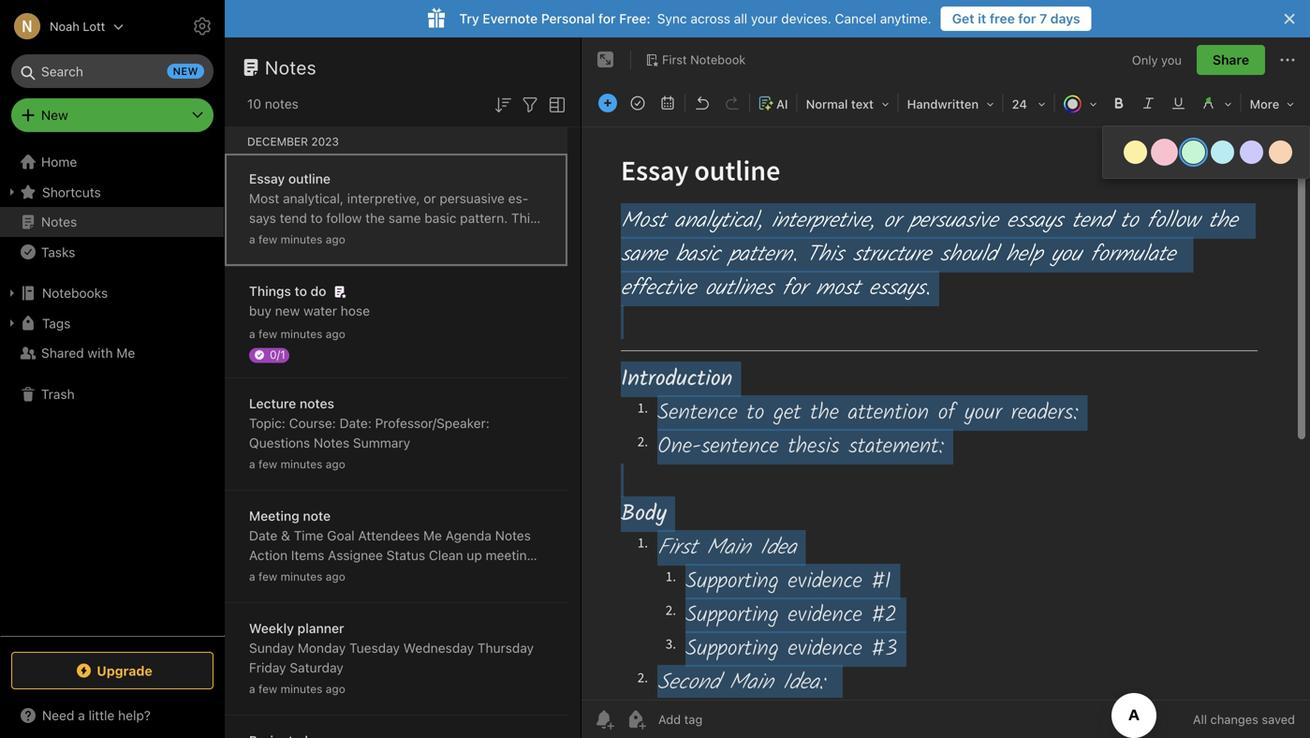 Task type: vqa. For each thing, say whether or not it's contained in the screenshot.
days
yes



Task type: describe. For each thing, give the bounding box(es) containing it.
add filters image
[[519, 93, 541, 116]]

hose
[[341, 303, 370, 319]]

Add tag field
[[657, 712, 797, 727]]

7
[[1040, 11, 1048, 26]]

calendar event image
[[655, 90, 681, 116]]

tags button
[[0, 308, 224, 338]]

upgrade button
[[11, 652, 214, 689]]

free:
[[619, 11, 651, 26]]

handwritten
[[907, 97, 979, 111]]

share button
[[1197, 45, 1266, 75]]

and
[[434, 567, 457, 583]]

a few minutes ago for most analytical, interpretive, or persuasive es says tend to follow the same basic pattern. this structure should help you formulate effective outlines for most ...
[[249, 233, 346, 246]]

buy
[[249, 303, 272, 319]]

1 vertical spatial new
[[275, 303, 300, 319]]

buy new water hose
[[249, 303, 370, 319]]

thursday
[[478, 640, 534, 656]]

shared with me link
[[0, 338, 224, 368]]

all changes saved
[[1193, 712, 1296, 726]]

noah
[[50, 19, 79, 33]]

planner
[[298, 621, 344, 636]]

analytical,
[[283, 191, 344, 206]]

tuesday
[[349, 640, 400, 656]]

up
[[467, 548, 482, 563]]

note
[[303, 508, 331, 524]]

Font size field
[[1006, 90, 1053, 117]]

home link
[[0, 147, 225, 177]]

0 vertical spatial meeting
[[486, 548, 535, 563]]

add tag image
[[625, 708, 647, 731]]

weekly
[[249, 621, 294, 636]]

ai button
[[752, 90, 795, 117]]

notebooks
[[42, 285, 108, 301]]

first
[[662, 53, 687, 67]]

minutes for topic: course: date: professor/speaker: questions notes summary
[[281, 458, 323, 471]]

effective
[[468, 230, 521, 245]]

it
[[978, 11, 987, 26]]

interpretive,
[[347, 191, 420, 206]]

personal
[[541, 11, 595, 26]]

new inside new 'search field'
[[173, 65, 199, 77]]

most
[[321, 250, 351, 265]]

share
[[1213, 52, 1250, 67]]

this
[[511, 210, 537, 226]]

all
[[734, 11, 748, 26]]

trash link
[[0, 379, 224, 409]]

new
[[41, 107, 68, 123]]

a inside field
[[78, 708, 85, 723]]

sunday
[[249, 640, 294, 656]]

devices.
[[781, 11, 832, 26]]

out
[[321, 567, 341, 583]]

send
[[286, 567, 317, 583]]

Insert field
[[594, 90, 622, 116]]

first notebook
[[662, 53, 746, 67]]

Font color field
[[1057, 90, 1104, 117]]

follow
[[326, 210, 362, 226]]

items
[[291, 548, 324, 563]]

help
[[352, 230, 378, 245]]

get it free for 7 days
[[952, 11, 1081, 26]]

settings image
[[191, 15, 214, 37]]

course:
[[289, 415, 336, 431]]

agenda
[[446, 528, 492, 543]]

more actions image
[[1277, 49, 1299, 71]]

a inside weekly planner sunday monday tuesday wednesday thursday friday saturday a few minutes ago
[[249, 682, 255, 696]]

assignee
[[328, 548, 383, 563]]

shared with me
[[41, 345, 135, 361]]

2 ago from the top
[[326, 327, 346, 341]]

underline image
[[1166, 90, 1192, 116]]

few for most analytical, interpretive, or persuasive es says tend to follow the same basic pattern. this structure should help you formulate effective outlines for most ...
[[259, 233, 278, 246]]

0 horizontal spatial me
[[116, 345, 135, 361]]

all
[[1193, 712, 1208, 726]]

to inside most analytical, interpretive, or persuasive es says tend to follow the same basic pattern. this structure should help you formulate effective outlines for most ...
[[311, 210, 323, 226]]

most
[[249, 191, 279, 206]]

meeting
[[249, 508, 300, 524]]

es
[[508, 191, 529, 206]]

lecture
[[249, 396, 296, 411]]

ago for topic: course: date: professor/speaker: questions notes summary
[[326, 458, 346, 471]]

saturday
[[290, 660, 344, 675]]

minutes for most analytical, interpretive, or persuasive es says tend to follow the same basic pattern. this structure should help you formulate effective outlines for most ...
[[281, 233, 323, 246]]

notebook
[[691, 53, 746, 67]]

2023
[[311, 135, 339, 148]]

time
[[294, 528, 324, 543]]

should
[[308, 230, 348, 245]]

trash
[[41, 386, 75, 402]]

only you
[[1132, 53, 1182, 67]]

undo image
[[689, 90, 716, 116]]

get
[[952, 11, 975, 26]]

for inside most analytical, interpretive, or persuasive es says tend to follow the same basic pattern. this structure should help you formulate effective outlines for most ...
[[300, 250, 317, 265]]

date
[[249, 528, 278, 543]]

1 vertical spatial to
[[295, 283, 307, 299]]

across
[[691, 11, 731, 26]]

ago for most analytical, interpretive, or persuasive es says tend to follow the same basic pattern. this structure should help you formulate effective outlines for most ...
[[326, 233, 346, 246]]

persuasive
[[440, 191, 505, 206]]

2 minutes from the top
[[281, 327, 323, 341]]

summary
[[353, 435, 410, 451]]

anytime.
[[880, 11, 932, 26]]

tasks button
[[0, 237, 224, 267]]

Search text field
[[24, 54, 200, 88]]

a down questions
[[249, 458, 255, 471]]

december 2023
[[247, 135, 339, 148]]

a few minutes ago for date & time goal attendees me agenda notes action items assignee status clean up meeting notes send out meeting notes and action items
[[249, 570, 346, 583]]

more
[[1250, 97, 1280, 111]]

2 a few minutes ago from the top
[[249, 327, 346, 341]]

a down action
[[249, 570, 255, 583]]

the
[[366, 210, 385, 226]]

date:
[[340, 415, 372, 431]]

try
[[459, 11, 479, 26]]

pattern.
[[460, 210, 508, 226]]

friday
[[249, 660, 286, 675]]

sync
[[657, 11, 687, 26]]

Sort options field
[[492, 92, 514, 116]]

only
[[1132, 53, 1158, 67]]



Task type: locate. For each thing, give the bounding box(es) containing it.
notes down "status"
[[397, 567, 431, 583]]

shortcuts button
[[0, 177, 224, 207]]

WHAT'S NEW field
[[0, 701, 225, 731]]

notes right 10 on the top left
[[265, 96, 299, 111]]

for left 'free:'
[[599, 11, 616, 26]]

5 few from the top
[[259, 682, 278, 696]]

1 horizontal spatial you
[[1162, 53, 1182, 67]]

click to collapse image
[[218, 704, 232, 726]]

minutes inside weekly planner sunday monday tuesday wednesday thursday friday saturday a few minutes ago
[[281, 682, 323, 696]]

1 vertical spatial you
[[381, 230, 403, 245]]

basic
[[425, 210, 457, 226]]

a few minutes ago down tend
[[249, 233, 346, 246]]

italic image
[[1136, 90, 1162, 116]]

a few minutes ago down items
[[249, 570, 346, 583]]

attendees
[[358, 528, 420, 543]]

task image
[[625, 90, 651, 116]]

you inside most analytical, interpretive, or persuasive es says tend to follow the same basic pattern. this structure should help you formulate effective outlines for most ...
[[381, 230, 403, 245]]

for left most
[[300, 250, 317, 265]]

weekly planner sunday monday tuesday wednesday thursday friday saturday a few minutes ago
[[249, 621, 534, 696]]

me up the clean
[[423, 528, 442, 543]]

1 vertical spatial meeting
[[344, 567, 393, 583]]

few inside weekly planner sunday monday tuesday wednesday thursday friday saturday a few minutes ago
[[259, 682, 278, 696]]

action
[[460, 567, 498, 583]]

1 a few minutes ago from the top
[[249, 233, 346, 246]]

to down the analytical,
[[311, 210, 323, 226]]

with
[[88, 345, 113, 361]]

5 minutes from the top
[[281, 682, 323, 696]]

1 few from the top
[[259, 233, 278, 246]]

4 a few minutes ago from the top
[[249, 570, 346, 583]]

me right with
[[116, 345, 135, 361]]

or
[[424, 191, 436, 206]]

for for free:
[[599, 11, 616, 26]]

0 horizontal spatial new
[[173, 65, 199, 77]]

expand note image
[[595, 49, 617, 71]]

lecture notes
[[249, 396, 334, 411]]

a few minutes ago down the buy new water hose
[[249, 327, 346, 341]]

notes inside meeting note date & time goal attendees me agenda notes action items assignee status clean up meeting notes send out meeting notes and action items
[[495, 528, 531, 543]]

december
[[247, 135, 308, 148]]

meeting note date & time goal attendees me agenda notes action items assignee status clean up meeting notes send out meeting notes and action items
[[249, 508, 535, 583]]

first notebook button
[[639, 47, 753, 73]]

notes up course:
[[300, 396, 334, 411]]

new search field
[[24, 54, 204, 88]]

notes up the 10 notes
[[265, 56, 317, 78]]

meeting down assignee
[[344, 567, 393, 583]]

you right only
[[1162, 53, 1182, 67]]

0 horizontal spatial to
[[295, 283, 307, 299]]

ago down assignee
[[326, 570, 346, 583]]

few up the 0/1
[[259, 327, 278, 341]]

0 horizontal spatial you
[[381, 230, 403, 245]]

a down friday
[[249, 682, 255, 696]]

notes link
[[0, 207, 224, 237]]

0 vertical spatial to
[[311, 210, 323, 226]]

1 ago from the top
[[326, 233, 346, 246]]

0 horizontal spatial meeting
[[344, 567, 393, 583]]

topic: course: date: professor/speaker: questions notes summary
[[249, 415, 490, 451]]

1 horizontal spatial for
[[599, 11, 616, 26]]

0 horizontal spatial for
[[300, 250, 317, 265]]

notebooks link
[[0, 278, 224, 308]]

a few minutes ago
[[249, 233, 346, 246], [249, 327, 346, 341], [249, 458, 346, 471], [249, 570, 346, 583]]

normal
[[806, 97, 848, 111]]

3 ago from the top
[[326, 458, 346, 471]]

new
[[173, 65, 199, 77], [275, 303, 300, 319]]

notes down course:
[[314, 435, 350, 451]]

ago down water
[[326, 327, 346, 341]]

structure
[[249, 230, 304, 245]]

notes up items
[[495, 528, 531, 543]]

saved
[[1262, 712, 1296, 726]]

minutes down tend
[[281, 233, 323, 246]]

text
[[852, 97, 874, 111]]

help?
[[118, 708, 151, 723]]

3 few from the top
[[259, 458, 278, 471]]

0 vertical spatial new
[[173, 65, 199, 77]]

for inside button
[[1019, 11, 1037, 26]]

ago for date & time goal attendees me agenda notes action items assignee status clean up meeting notes send out meeting notes and action items
[[326, 570, 346, 583]]

minutes down items
[[281, 570, 323, 583]]

clean
[[429, 548, 463, 563]]

for
[[599, 11, 616, 26], [1019, 11, 1037, 26], [300, 250, 317, 265]]

1 horizontal spatial to
[[311, 210, 323, 226]]

few for date & time goal attendees me agenda notes action items assignee status clean up meeting notes send out meeting notes and action items
[[259, 570, 278, 583]]

minutes for date & time goal attendees me agenda notes action items assignee status clean up meeting notes send out meeting notes and action items
[[281, 570, 323, 583]]

ago down saturday
[[326, 682, 346, 696]]

0 vertical spatial me
[[116, 345, 135, 361]]

few down friday
[[259, 682, 278, 696]]

new button
[[11, 98, 214, 132]]

note window element
[[582, 37, 1311, 738]]

notes up tasks
[[41, 214, 77, 230]]

tend
[[280, 210, 307, 226]]

minutes down the buy new water hose
[[281, 327, 323, 341]]

a down buy
[[249, 327, 255, 341]]

essay outline
[[249, 171, 331, 186]]

things to do
[[249, 283, 326, 299]]

shared
[[41, 345, 84, 361]]

tree
[[0, 147, 225, 635]]

your
[[751, 11, 778, 26]]

2 few from the top
[[259, 327, 278, 341]]

expand tags image
[[5, 316, 20, 331]]

3 a few minutes ago from the top
[[249, 458, 346, 471]]

for left 7
[[1019, 11, 1037, 26]]

5 ago from the top
[[326, 682, 346, 696]]

notes
[[265, 96, 299, 111], [300, 396, 334, 411], [249, 567, 283, 583], [397, 567, 431, 583]]

most analytical, interpretive, or persuasive es says tend to follow the same basic pattern. this structure should help you formulate effective outlines for most ...
[[249, 191, 537, 265]]

View options field
[[541, 92, 569, 116]]

More field
[[1244, 90, 1301, 117]]

changes
[[1211, 712, 1259, 726]]

3 minutes from the top
[[281, 458, 323, 471]]

4 ago from the top
[[326, 570, 346, 583]]

ago inside weekly planner sunday monday tuesday wednesday thursday friday saturday a few minutes ago
[[326, 682, 346, 696]]

Add filters field
[[519, 92, 541, 116]]

me inside meeting note date & time goal attendees me agenda notes action items assignee status clean up meeting notes send out meeting notes and action items
[[423, 528, 442, 543]]

a left 'little'
[[78, 708, 85, 723]]

new down settings image
[[173, 65, 199, 77]]

things
[[249, 283, 291, 299]]

ago up most
[[326, 233, 346, 246]]

tree containing home
[[0, 147, 225, 635]]

1 vertical spatial me
[[423, 528, 442, 543]]

minutes down questions
[[281, 458, 323, 471]]

24
[[1012, 97, 1028, 111]]

new down things to do
[[275, 303, 300, 319]]

me
[[116, 345, 135, 361], [423, 528, 442, 543]]

a
[[249, 233, 255, 246], [249, 327, 255, 341], [249, 458, 255, 471], [249, 570, 255, 583], [249, 682, 255, 696], [78, 708, 85, 723]]

4 minutes from the top
[[281, 570, 323, 583]]

few up outlines
[[259, 233, 278, 246]]

action
[[249, 548, 288, 563]]

4 few from the top
[[259, 570, 278, 583]]

notes down action
[[249, 567, 283, 583]]

few for topic: course: date: professor/speaker: questions notes summary
[[259, 458, 278, 471]]

Highlight field
[[1194, 90, 1239, 117]]

says
[[249, 191, 529, 226]]

1 horizontal spatial new
[[275, 303, 300, 319]]

0 vertical spatial you
[[1162, 53, 1182, 67]]

ago down date:
[[326, 458, 346, 471]]

add a reminder image
[[593, 708, 615, 731]]

goal
[[327, 528, 355, 543]]

questions
[[249, 435, 310, 451]]

tags
[[42, 315, 71, 331]]

status
[[387, 548, 425, 563]]

bold image
[[1106, 90, 1132, 116]]

2 horizontal spatial for
[[1019, 11, 1037, 26]]

1 horizontal spatial me
[[423, 528, 442, 543]]

More actions field
[[1277, 45, 1299, 75]]

a few minutes ago down questions
[[249, 458, 346, 471]]

outline
[[288, 171, 331, 186]]

normal text
[[806, 97, 874, 111]]

home
[[41, 154, 77, 170]]

topic:
[[249, 415, 286, 431]]

few down action
[[259, 570, 278, 583]]

meeting up items
[[486, 548, 535, 563]]

Account field
[[0, 7, 124, 45]]

expand notebooks image
[[5, 286, 20, 301]]

you down same
[[381, 230, 403, 245]]

1 minutes from the top
[[281, 233, 323, 246]]

monday
[[298, 640, 346, 656]]

cancel
[[835, 11, 877, 26]]

minutes down saturday
[[281, 682, 323, 696]]

same
[[389, 210, 421, 226]]

for for 7
[[1019, 11, 1037, 26]]

notes inside topic: course: date: professor/speaker: questions notes summary
[[314, 435, 350, 451]]

a up outlines
[[249, 233, 255, 246]]

formulate
[[407, 230, 465, 245]]

10
[[247, 96, 261, 111]]

Heading level field
[[800, 90, 896, 117]]

outlines
[[249, 250, 297, 265]]

a few minutes ago for topic: course: date: professor/speaker: questions notes summary
[[249, 458, 346, 471]]

to left do
[[295, 283, 307, 299]]

Font family field
[[901, 90, 1001, 117]]

ai
[[777, 97, 788, 111]]

Note Editor text field
[[582, 127, 1311, 700]]

few down questions
[[259, 458, 278, 471]]

free
[[990, 11, 1015, 26]]

upgrade
[[97, 663, 152, 678]]

you inside note window element
[[1162, 53, 1182, 67]]

&
[[281, 528, 290, 543]]

lott
[[83, 19, 105, 33]]

1 horizontal spatial meeting
[[486, 548, 535, 563]]

shortcuts
[[42, 184, 101, 200]]

essay
[[249, 171, 285, 186]]



